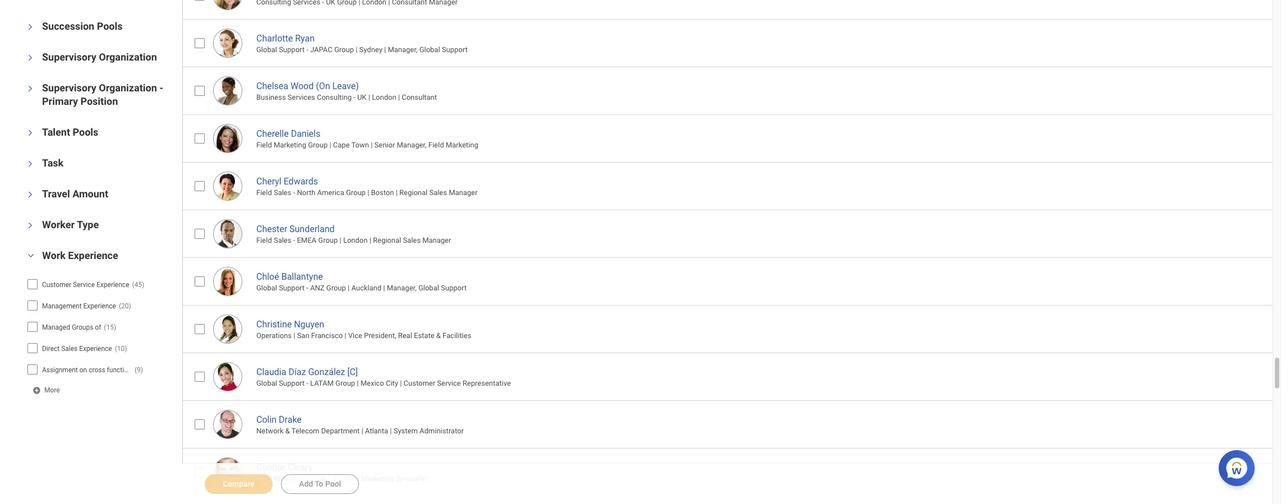 Task type: vqa. For each thing, say whether or not it's contained in the screenshot.


Task type: describe. For each thing, give the bounding box(es) containing it.
administrator
[[420, 427, 464, 435]]

support inside the claudia díaz gonzález [c] list item
[[279, 379, 305, 388]]

cross
[[89, 367, 105, 374]]

chester
[[256, 224, 287, 234]]

| right uk
[[368, 93, 370, 102]]

task
[[42, 157, 64, 169]]

manager, inside charlotte ryan global support - japac group   |   sydney   |   manager, global support
[[388, 46, 418, 54]]

chevron down image for worker
[[26, 219, 34, 233]]

town
[[351, 141, 369, 149]]

service inside work experience tree
[[73, 281, 95, 289]]

gonzález
[[308, 367, 345, 377]]

chelsea wood (on leave) business services consulting - uk   |   london   |   consultant
[[256, 81, 437, 102]]

field marketing group   |   boston   |   marketing specialist
[[256, 475, 427, 483]]

functional
[[107, 367, 137, 374]]

| left the vice
[[345, 332, 346, 340]]

regional inside chester sunderland list item
[[373, 236, 401, 245]]

(20)
[[119, 303, 131, 310]]

of
[[95, 324, 101, 332]]

drake
[[279, 414, 302, 425]]

(45)
[[132, 281, 144, 289]]

managed groups of
[[42, 324, 101, 332]]

global inside the claudia díaz gonzález [c] list item
[[256, 379, 277, 388]]

leave)
[[332, 81, 359, 91]]

direct sales experience
[[42, 345, 112, 353]]

travel amount button
[[42, 188, 108, 200]]

- for global support - anz group   |   auckland   |   manager, global support
[[306, 284, 308, 292]]

estate
[[414, 332, 435, 340]]

talent pools button
[[42, 126, 98, 138]]

management
[[42, 303, 82, 310]]

north
[[297, 189, 315, 197]]

facilities
[[443, 332, 471, 340]]

colin drake list item
[[182, 400, 1281, 448]]

connor
[[256, 462, 285, 473]]

chevron down image for task
[[26, 157, 34, 171]]

succession
[[42, 20, 94, 32]]

manager inside chester sunderland list item
[[423, 236, 451, 245]]

claudia
[[256, 367, 286, 377]]

real
[[398, 332, 412, 340]]

global up consultant
[[419, 46, 440, 54]]

managed
[[42, 324, 70, 332]]

| down field sales - north america group   |   boston   |   regional sales manager
[[370, 236, 371, 245]]

claudia díaz gonzález [c] link
[[256, 365, 358, 377]]

group inside the claudia díaz gonzález [c] list item
[[336, 379, 355, 388]]

(10)
[[115, 345, 127, 353]]

anz
[[310, 284, 325, 292]]

city
[[386, 379, 398, 388]]

boston inside cheryl edwards list item
[[371, 189, 394, 197]]

charlotte
[[256, 33, 293, 44]]

| right town
[[371, 141, 373, 149]]

chelsea wood (on leave) link
[[256, 78, 359, 91]]

charlotte ryan global support - japac group   |   sydney   |   manager, global support
[[256, 33, 468, 54]]

task button
[[42, 157, 64, 169]]

chloé ballantyne link
[[256, 269, 323, 282]]

| right auckland
[[383, 284, 385, 292]]

| down the field marketing group   |   cape town   |   senior manager, field marketing
[[396, 189, 398, 197]]

worker type button
[[42, 219, 99, 231]]

operations
[[256, 332, 292, 340]]

telecom
[[292, 427, 320, 435]]

christine
[[256, 319, 292, 330]]

network & telecom department   |   atlanta   |   system administrator
[[256, 427, 464, 435]]

position
[[80, 96, 118, 107]]

chevron down image for supervisory
[[26, 82, 34, 96]]

cheryl edwards
[[256, 176, 318, 187]]

talent pools
[[42, 126, 98, 138]]

nguyen
[[294, 319, 324, 330]]

cherelle daniels list item
[[182, 114, 1281, 162]]

pools for succession pools
[[97, 20, 123, 32]]

claudia díaz gonzález [c] list item
[[182, 353, 1281, 400]]

succession pools button
[[42, 20, 123, 32]]

cherelle daniels
[[256, 128, 320, 139]]

organization for supervisory organization - primary position
[[99, 82, 157, 94]]

- for supervisory organization - primary position
[[159, 82, 163, 94]]

| left the cape
[[330, 141, 331, 149]]

field sales - emea group   |   london   |   regional sales manager
[[256, 236, 451, 245]]

christine nguyen
[[256, 319, 324, 330]]

operations   |   san francisco   |   vice president, real estate & facilities
[[256, 332, 471, 340]]

customer service experience
[[42, 281, 129, 289]]

chester sunderland list item
[[182, 210, 1281, 257]]

latam
[[310, 379, 334, 388]]

work experience button
[[42, 250, 118, 262]]

global support - anz group   |   auckland   |   manager, global support
[[256, 284, 467, 292]]

ballantyne
[[281, 271, 323, 282]]

business
[[256, 93, 286, 102]]

direct
[[42, 345, 60, 353]]

vice
[[348, 332, 362, 340]]

global support - latam group   |   mexico city   |   customer service representative
[[256, 379, 511, 388]]

global up estate on the left bottom
[[418, 284, 439, 292]]

experience up cross
[[79, 345, 112, 353]]

| down network & telecom department   |   atlanta   |   system administrator
[[358, 475, 360, 483]]

- for field sales - emea group   |   london   |   regional sales manager
[[293, 236, 295, 245]]

talent
[[42, 126, 70, 138]]

department
[[321, 427, 360, 435]]

supervisory organization
[[42, 51, 157, 63]]

daniels
[[291, 128, 320, 139]]

chloé ballantyne
[[256, 271, 323, 282]]

- for global support - latam group   |   mexico city   |   customer service representative
[[306, 379, 308, 388]]

experience up of
[[83, 303, 116, 310]]

type
[[77, 219, 99, 231]]

group inside charlotte ryan global support - japac group   |   sydney   |   manager, global support
[[334, 46, 354, 54]]

| left consultant
[[398, 93, 400, 102]]

services
[[288, 93, 315, 102]]

cheryl edwards link
[[256, 174, 318, 187]]

cleary
[[288, 462, 313, 473]]

sales for field sales - emea group   |   london   |   regional sales manager
[[274, 236, 291, 245]]

chelsea
[[256, 81, 288, 91]]

field for connor cleary
[[256, 475, 272, 483]]

colin
[[256, 414, 277, 425]]

supervisory for supervisory organization
[[42, 51, 96, 63]]

group inside cheryl edwards list item
[[346, 189, 366, 197]]

cherelle
[[256, 128, 289, 139]]

pools for talent pools
[[73, 126, 98, 138]]

| right america
[[368, 189, 369, 197]]

& inside colin drake 'list item'
[[285, 427, 290, 435]]

on
[[80, 367, 87, 374]]

emea
[[297, 236, 316, 245]]



Task type: locate. For each thing, give the bounding box(es) containing it.
president,
[[364, 332, 396, 340]]

0 vertical spatial organization
[[99, 51, 157, 63]]

- for field sales - north america group   |   boston   |   regional sales manager
[[293, 189, 295, 197]]

-
[[306, 46, 308, 54], [159, 82, 163, 94], [354, 93, 356, 102], [293, 189, 295, 197], [293, 236, 295, 245], [306, 284, 308, 292], [306, 379, 308, 388]]

| right atlanta
[[390, 427, 392, 435]]

&
[[436, 332, 441, 340], [285, 427, 290, 435]]

chevron down image for supervisory organization
[[26, 51, 34, 65]]

organization for supervisory organization
[[99, 51, 157, 63]]

management experience
[[42, 303, 116, 310]]

chevron down image left succession
[[26, 20, 34, 34]]

& right estate on the left bottom
[[436, 332, 441, 340]]

1 vertical spatial pools
[[73, 126, 98, 138]]

edwards
[[284, 176, 318, 187]]

sydney
[[359, 46, 383, 54]]

group down daniels
[[308, 141, 328, 149]]

1 vertical spatial &
[[285, 427, 290, 435]]

| down the "[c]"
[[357, 379, 359, 388]]

boston down department
[[333, 475, 356, 483]]

chevron down image for succession
[[26, 20, 34, 34]]

supervisory
[[42, 51, 96, 63], [42, 82, 96, 94]]

field for cheryl edwards
[[256, 189, 272, 197]]

2 vertical spatial manager,
[[387, 284, 417, 292]]

sales
[[274, 189, 291, 197], [429, 189, 447, 197], [274, 236, 291, 245], [403, 236, 421, 245], [61, 345, 78, 353]]

4 chevron down image from the top
[[26, 219, 34, 233]]

chevron down image for talent pools
[[26, 126, 34, 140]]

1 organization from the top
[[99, 51, 157, 63]]

1 horizontal spatial boston
[[371, 189, 394, 197]]

customer
[[42, 281, 71, 289], [404, 379, 435, 388]]

boston down 'senior'
[[371, 189, 394, 197]]

london up global support - anz group   |   auckland   |   manager, global support
[[343, 236, 368, 245]]

consultant
[[402, 93, 437, 102]]

(15)
[[104, 324, 116, 332]]

| right emea
[[340, 236, 342, 245]]

service inside the claudia díaz gonzález [c] list item
[[437, 379, 461, 388]]

christine nguyen list item
[[182, 305, 1281, 353]]

succession pools
[[42, 20, 123, 32]]

support
[[279, 46, 305, 54], [442, 46, 468, 54], [279, 284, 305, 292], [441, 284, 467, 292], [279, 379, 305, 388]]

manager inside cheryl edwards list item
[[449, 189, 478, 197]]

[c]
[[347, 367, 358, 377]]

regional
[[399, 189, 428, 197], [373, 236, 401, 245]]

manager, for cherelle daniels
[[397, 141, 427, 149]]

1 vertical spatial supervisory
[[42, 82, 96, 94]]

christine nguyen link
[[256, 317, 324, 330]]

boston inside connor cleary list item
[[333, 475, 356, 483]]

| right city
[[400, 379, 402, 388]]

1 vertical spatial list item
[[182, 496, 1281, 504]]

supervisory for supervisory organization - primary position
[[42, 82, 96, 94]]

chevron down image left travel
[[26, 188, 34, 202]]

3 chevron down image from the top
[[26, 188, 34, 202]]

field inside connor cleary list item
[[256, 475, 272, 483]]

2 supervisory from the top
[[42, 82, 96, 94]]

senior
[[375, 141, 395, 149]]

0 vertical spatial customer
[[42, 281, 71, 289]]

& down drake
[[285, 427, 290, 435]]

more button
[[32, 386, 61, 395]]

1 vertical spatial customer
[[404, 379, 435, 388]]

cheryl edwards list item
[[182, 162, 1281, 210]]

1 vertical spatial organization
[[99, 82, 157, 94]]

sales inside work experience tree
[[61, 345, 78, 353]]

manager, for chloé ballantyne
[[387, 284, 417, 292]]

| left 'sydney'
[[356, 46, 358, 54]]

london inside chester sunderland list item
[[343, 236, 368, 245]]

connor cleary
[[256, 462, 313, 473]]

0 vertical spatial manager
[[449, 189, 478, 197]]

chevron down image inside "work experience" group
[[24, 252, 38, 260]]

group right anz
[[326, 284, 346, 292]]

customer up management
[[42, 281, 71, 289]]

worker type
[[42, 219, 99, 231]]

supervisory up primary at top
[[42, 82, 96, 94]]

sales for direct sales experience
[[61, 345, 78, 353]]

chevron down image for work experience
[[24, 252, 38, 260]]

1 chevron down image from the top
[[26, 20, 34, 34]]

0 vertical spatial pools
[[97, 20, 123, 32]]

1 list item from the top
[[182, 0, 1281, 19]]

field sales - north america group   |   boston   |   regional sales manager
[[256, 189, 478, 197]]

global
[[256, 46, 277, 54], [419, 46, 440, 54], [256, 284, 277, 292], [418, 284, 439, 292], [256, 379, 277, 388]]

1 vertical spatial service
[[437, 379, 461, 388]]

1 horizontal spatial &
[[436, 332, 441, 340]]

1 horizontal spatial london
[[372, 93, 396, 102]]

- inside chester sunderland list item
[[293, 236, 295, 245]]

work experience group
[[20, 249, 177, 397]]

service
[[73, 281, 95, 289], [437, 379, 461, 388]]

japac
[[310, 46, 333, 54]]

list item
[[182, 0, 1281, 19], [182, 496, 1281, 504]]

0 horizontal spatial service
[[73, 281, 95, 289]]

group right the japac
[[334, 46, 354, 54]]

1 vertical spatial manager,
[[397, 141, 427, 149]]

field down chester
[[256, 236, 272, 245]]

cheryl
[[256, 176, 281, 187]]

connor cleary list item
[[182, 448, 1281, 496]]

wood
[[291, 81, 314, 91]]

uk
[[357, 93, 367, 102]]

travel
[[42, 188, 70, 200]]

customer right city
[[404, 379, 435, 388]]

customer inside work experience tree
[[42, 281, 71, 289]]

0 vertical spatial boston
[[371, 189, 394, 197]]

0 vertical spatial service
[[73, 281, 95, 289]]

0 vertical spatial list item
[[182, 0, 1281, 19]]

- inside cheryl edwards list item
[[293, 189, 295, 197]]

consulting
[[317, 93, 352, 102]]

connor cleary link
[[256, 460, 313, 473]]

chevron down image left primary at top
[[26, 82, 34, 96]]

field down cherelle
[[256, 141, 272, 149]]

pools up supervisory organization button
[[97, 20, 123, 32]]

0 horizontal spatial boston
[[333, 475, 356, 483]]

group inside connor cleary list item
[[308, 475, 328, 483]]

group inside chloé ballantyne list item
[[326, 284, 346, 292]]

chester sunderland link
[[256, 221, 335, 234]]

charlotte ryan list item
[[182, 19, 1281, 67]]

& inside the christine nguyen list item
[[436, 332, 441, 340]]

customer inside the claudia díaz gonzález [c] list item
[[404, 379, 435, 388]]

boston
[[371, 189, 394, 197], [333, 475, 356, 483]]

experience up the (20)
[[97, 281, 129, 289]]

0 vertical spatial &
[[436, 332, 441, 340]]

1 vertical spatial manager
[[423, 236, 451, 245]]

| right 'sydney'
[[384, 46, 386, 54]]

field down connor
[[256, 475, 272, 483]]

san
[[297, 332, 309, 340]]

ryan
[[295, 33, 315, 44]]

group down the cleary at the bottom
[[308, 475, 328, 483]]

work experience tree
[[27, 275, 163, 380]]

1 horizontal spatial service
[[437, 379, 461, 388]]

| left 'san'
[[294, 332, 295, 340]]

| down department
[[330, 475, 331, 483]]

chevron down image
[[26, 51, 34, 65], [26, 126, 34, 140], [26, 157, 34, 171], [24, 252, 38, 260]]

2 list item from the top
[[182, 496, 1281, 504]]

field
[[256, 141, 272, 149], [428, 141, 444, 149], [256, 189, 272, 197], [256, 236, 272, 245], [256, 475, 272, 483]]

pools right talent
[[73, 126, 98, 138]]

- inside chelsea wood (on leave) business services consulting - uk   |   london   |   consultant
[[354, 93, 356, 102]]

global down claudia at the bottom left of page
[[256, 379, 277, 388]]

supervisory organization - primary position button
[[42, 82, 163, 107]]

manager, inside chloé ballantyne list item
[[387, 284, 417, 292]]

chloé
[[256, 271, 279, 282]]

worker
[[42, 219, 75, 231]]

2 chevron down image from the top
[[26, 82, 34, 96]]

experience up customer service experience
[[68, 250, 118, 262]]

- inside chloé ballantyne list item
[[306, 284, 308, 292]]

- inside supervisory organization - primary position
[[159, 82, 163, 94]]

manager, right 'senior'
[[397, 141, 427, 149]]

london
[[372, 93, 396, 102], [343, 236, 368, 245]]

group right america
[[346, 189, 366, 197]]

sales for field sales - north america group   |   boston   |   regional sales manager
[[274, 189, 291, 197]]

global down chloé
[[256, 284, 277, 292]]

field for cherelle daniels
[[256, 141, 272, 149]]

- inside charlotte ryan global support - japac group   |   sydney   |   manager, global support
[[306, 46, 308, 54]]

chevron down image
[[26, 20, 34, 34], [26, 82, 34, 96], [26, 188, 34, 202], [26, 219, 34, 233]]

chloé ballantyne list item
[[182, 257, 1281, 305]]

organization inside supervisory organization - primary position
[[99, 82, 157, 94]]

travel amount
[[42, 188, 108, 200]]

supervisory organization - primary position
[[42, 82, 163, 107]]

field inside cheryl edwards list item
[[256, 189, 272, 197]]

0 horizontal spatial london
[[343, 236, 368, 245]]

amount
[[73, 188, 108, 200]]

0 vertical spatial regional
[[399, 189, 428, 197]]

field down consultant
[[428, 141, 444, 149]]

london right uk
[[372, 93, 396, 102]]

supervisory down succession
[[42, 51, 96, 63]]

teams
[[139, 367, 157, 374]]

groups
[[72, 324, 93, 332]]

group down the "[c]"
[[336, 379, 355, 388]]

assignment
[[42, 367, 78, 374]]

specialist
[[396, 475, 427, 483]]

assignment on cross functional teams
[[42, 367, 157, 374]]

network
[[256, 427, 284, 435]]

1 vertical spatial regional
[[373, 236, 401, 245]]

0 vertical spatial london
[[372, 93, 396, 102]]

marketing
[[274, 141, 306, 149], [446, 141, 478, 149], [274, 475, 306, 483], [361, 475, 394, 483]]

organization up position
[[99, 82, 157, 94]]

díaz
[[289, 367, 306, 377]]

london inside chelsea wood (on leave) business services consulting - uk   |   london   |   consultant
[[372, 93, 396, 102]]

regional inside cheryl edwards list item
[[399, 189, 428, 197]]

| left auckland
[[348, 284, 350, 292]]

- inside the claudia díaz gonzález [c] list item
[[306, 379, 308, 388]]

claudia díaz gonzález [c]
[[256, 367, 358, 377]]

0 horizontal spatial customer
[[42, 281, 71, 289]]

field for chester sunderland
[[256, 236, 272, 245]]

sunderland
[[290, 224, 335, 234]]

america
[[317, 189, 344, 197]]

colin drake link
[[256, 412, 302, 425]]

global down charlotte in the left of the page
[[256, 46, 277, 54]]

0 horizontal spatial &
[[285, 427, 290, 435]]

cape
[[333, 141, 350, 149]]

1 vertical spatial boston
[[333, 475, 356, 483]]

chelsea wood (on leave) list item
[[182, 67, 1281, 114]]

filter search field
[[20, 0, 182, 400]]

pools
[[97, 20, 123, 32], [73, 126, 98, 138]]

1 horizontal spatial customer
[[404, 379, 435, 388]]

field down cheryl
[[256, 189, 272, 197]]

chevron down image for travel
[[26, 188, 34, 202]]

2 organization from the top
[[99, 82, 157, 94]]

1 supervisory from the top
[[42, 51, 96, 63]]

francisco
[[311, 332, 343, 340]]

1 vertical spatial london
[[343, 236, 368, 245]]

manager, inside cherelle daniels list item
[[397, 141, 427, 149]]

field inside chester sunderland list item
[[256, 236, 272, 245]]

chevron down image left the worker
[[26, 219, 34, 233]]

auckland
[[351, 284, 382, 292]]

0 vertical spatial supervisory
[[42, 51, 96, 63]]

| left atlanta
[[362, 427, 363, 435]]

field marketing group   |   cape town   |   senior manager, field marketing
[[256, 141, 478, 149]]

manager, right 'sydney'
[[388, 46, 418, 54]]

0 vertical spatial manager,
[[388, 46, 418, 54]]

charlotte ryan link
[[256, 31, 315, 44]]

supervisory inside supervisory organization - primary position
[[42, 82, 96, 94]]

organization up supervisory organization - primary position
[[99, 51, 157, 63]]

group inside chester sunderland list item
[[318, 236, 338, 245]]

group down sunderland
[[318, 236, 338, 245]]

chester sunderland
[[256, 224, 335, 234]]

service up management experience at bottom left
[[73, 281, 95, 289]]

group inside cherelle daniels list item
[[308, 141, 328, 149]]

manager, right auckland
[[387, 284, 417, 292]]

service left "representative"
[[437, 379, 461, 388]]



